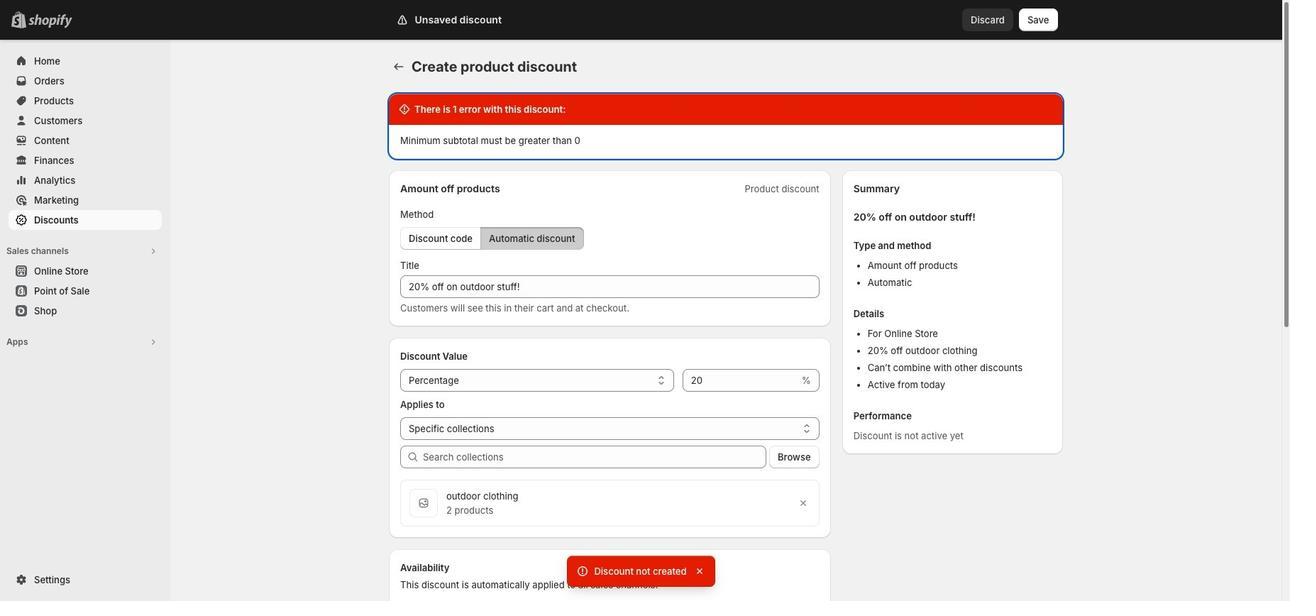 Task type: locate. For each thing, give the bounding box(es) containing it.
None text field
[[400, 275, 819, 298], [683, 369, 799, 392], [400, 275, 819, 298], [683, 369, 799, 392]]



Task type: describe. For each thing, give the bounding box(es) containing it.
shopify image
[[28, 14, 72, 28]]

Search collections text field
[[423, 446, 766, 468]]



Task type: vqa. For each thing, say whether or not it's contained in the screenshot.
Shopify image
yes



